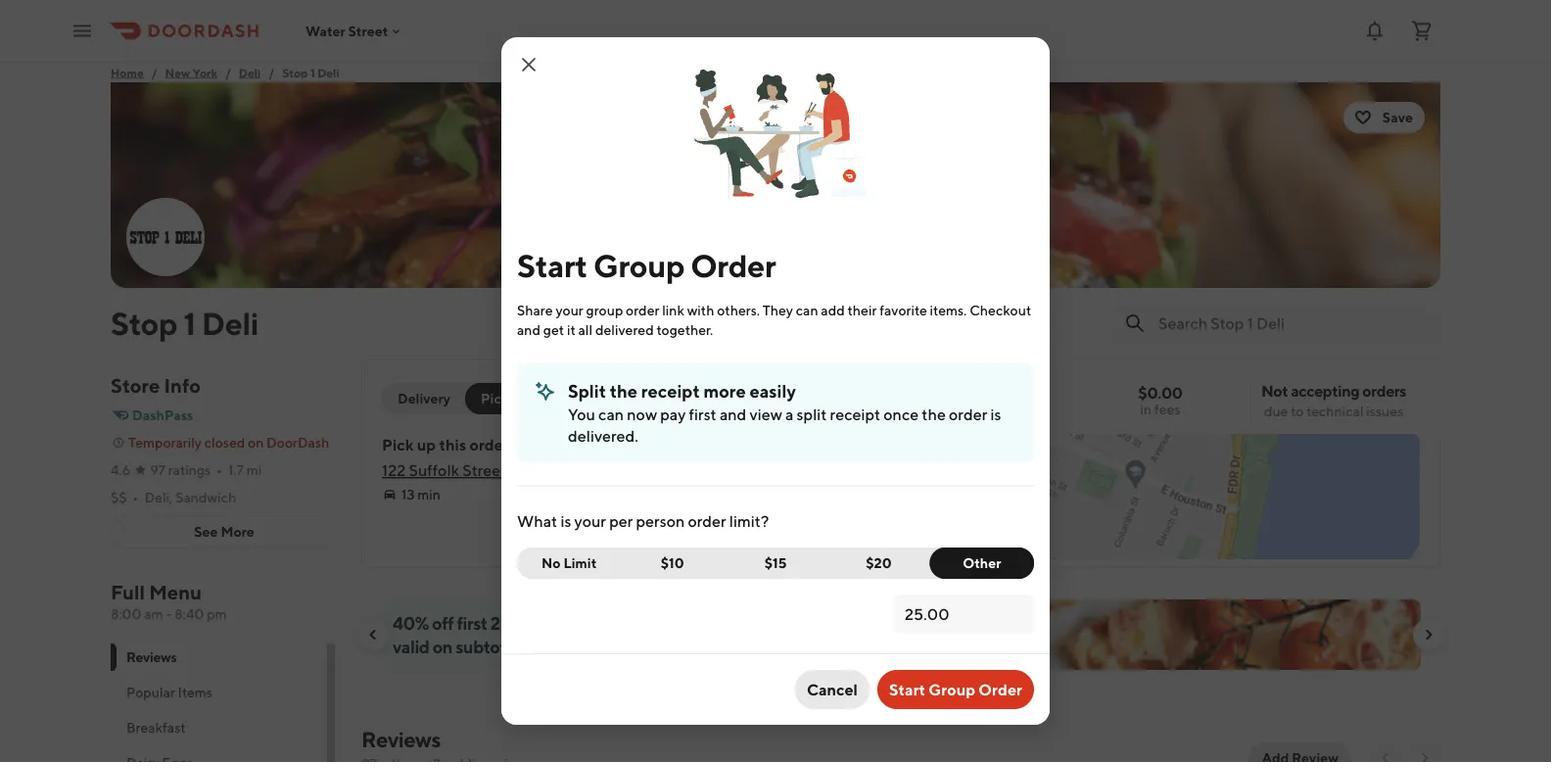 Task type: describe. For each thing, give the bounding box(es) containing it.
you
[[568, 405, 596, 424]]

$$
[[111, 489, 127, 506]]

breakfast button
[[111, 710, 323, 746]]

8:40
[[175, 606, 204, 622]]

no limit
[[542, 555, 597, 571]]

view
[[750, 405, 783, 424]]

more
[[704, 380, 746, 401]]

1 horizontal spatial stop
[[282, 66, 308, 79]]

97 ratings •
[[150, 462, 222, 478]]

their
[[848, 302, 877, 318]]

to inside 40% off first 2 orders up to $10 off with 40welcome, valid on subtotals $15
[[580, 612, 596, 633]]

no
[[542, 555, 561, 571]]

technical
[[1307, 403, 1364, 419]]

suffolk
[[409, 461, 460, 480]]

$10 button
[[621, 548, 725, 579]]

store info
[[111, 374, 201, 397]]

with inside the share your group order link with others. they can add their favorite items. checkout and get it all delivered together.
[[687, 302, 715, 318]]

first inside 40% off first 2 orders up to $10 off with 40welcome, valid on subtotals $15
[[457, 612, 488, 633]]

order left limit?
[[688, 512, 727, 531]]

mi
[[247, 462, 262, 478]]

what
[[517, 512, 558, 531]]

0 vertical spatial •
[[217, 462, 222, 478]]

menu
[[149, 581, 202, 604]]

water street button
[[306, 23, 404, 39]]

new
[[165, 66, 190, 79]]

delivery
[[398, 390, 451, 407]]

split the receipt more easily status
[[517, 363, 1035, 462]]

13 min
[[402, 486, 441, 503]]

water street
[[306, 23, 388, 39]]

to inside not accepting orders due to technical issues
[[1292, 403, 1304, 419]]

1 vertical spatial your
[[575, 512, 606, 531]]

up inside the pick up this order at: 122 suffolk street
[[417, 436, 436, 454]]

deli,
[[144, 489, 173, 506]]

they
[[763, 302, 794, 318]]

$15 inside 40% off first 2 orders up to $10 off with 40welcome, valid on subtotals $15
[[531, 636, 558, 657]]

home / new york / deli / stop 1 deli
[[111, 66, 340, 79]]

previous image
[[1379, 751, 1394, 762]]

what is your per person order limit? option group
[[517, 548, 1035, 579]]

2
[[491, 612, 500, 633]]

pick
[[382, 436, 414, 454]]

$10 inside button
[[661, 555, 684, 571]]

breakfast
[[126, 720, 186, 736]]

favorite
[[880, 302, 928, 318]]

and inside the share your group order link with others. they can add their favorite items. checkout and get it all delivered together.
[[517, 322, 541, 338]]

others.
[[717, 302, 760, 318]]

$15 button
[[724, 548, 828, 579]]

group of people ordering together image
[[679, 37, 873, 230]]

Item Search search field
[[1159, 313, 1426, 334]]

order inside the pick up this order at: 122 suffolk street
[[470, 436, 509, 454]]

min
[[418, 486, 441, 503]]

not accepting orders due to technical issues
[[1262, 382, 1407, 419]]

subtotals
[[456, 636, 527, 657]]

share
[[517, 302, 553, 318]]

is inside split the receipt more easily you can now pay first and view a split receipt once the order is delivered.
[[991, 405, 1002, 424]]

cancel
[[807, 680, 858, 699]]

fees
[[1155, 401, 1181, 417]]

order inside split the receipt more easily you can now pay first and view a split receipt once the order is delivered.
[[949, 405, 988, 424]]

split
[[797, 405, 827, 424]]

split the receipt more easily you can now pay first and view a split receipt once the order is delivered.
[[568, 380, 1002, 445]]

2 vertical spatial order
[[979, 680, 1023, 699]]

add
[[821, 302, 845, 318]]

pay
[[661, 405, 686, 424]]

1 vertical spatial •
[[133, 489, 139, 506]]

now
[[627, 405, 657, 424]]

start group order dialog
[[502, 37, 1050, 725]]

40%
[[393, 612, 429, 633]]

popular
[[126, 684, 175, 701]]

close start group order image
[[517, 53, 541, 76]]

pickup
[[481, 390, 526, 407]]

-
[[166, 606, 172, 622]]

notification bell image
[[1364, 19, 1387, 43]]

previous button of carousel image
[[365, 627, 381, 643]]

1 vertical spatial is
[[561, 512, 572, 531]]

checkout
[[970, 302, 1032, 318]]

1 horizontal spatial reviews
[[362, 727, 441, 752]]

0 horizontal spatial start group order
[[517, 247, 776, 284]]

it
[[567, 322, 576, 338]]

get
[[544, 322, 564, 338]]

stop 1 deli
[[111, 305, 259, 341]]

0 items, open order cart image
[[1411, 19, 1434, 43]]

and inside split the receipt more easily you can now pay first and view a split receipt once the order is delivered.
[[720, 405, 747, 424]]

popular items button
[[111, 675, 323, 710]]

No Limit button
[[517, 548, 622, 579]]

reviews link
[[362, 727, 441, 752]]

home link
[[111, 63, 144, 82]]

sandwich
[[176, 489, 236, 506]]

temporarily closed on doordash
[[128, 435, 329, 451]]

$10 inside 40% off first 2 orders up to $10 off with 40welcome, valid on subtotals $15
[[599, 612, 628, 633]]

2 / from the left
[[225, 66, 231, 79]]

all
[[579, 322, 593, 338]]

street inside the pick up this order at: 122 suffolk street
[[463, 461, 507, 480]]

open menu image
[[71, 19, 94, 43]]

orders inside 40% off first 2 orders up to $10 off with 40welcome, valid on subtotals $15
[[503, 612, 553, 633]]

this
[[439, 436, 467, 454]]

water
[[306, 23, 345, 39]]

ratings
[[168, 462, 211, 478]]

1 horizontal spatial 1
[[310, 66, 315, 79]]

deli link
[[239, 63, 261, 82]]

8:00
[[111, 606, 142, 622]]

a
[[786, 405, 794, 424]]

see
[[194, 524, 218, 540]]

with inside 40% off first 2 orders up to $10 off with 40welcome, valid on subtotals $15
[[656, 612, 690, 633]]

select promotional banner element
[[874, 670, 929, 705]]

next button of carousel image
[[1422, 627, 1437, 643]]

per
[[610, 512, 633, 531]]

full menu 8:00 am - 8:40 pm
[[111, 581, 227, 622]]

store
[[111, 374, 160, 397]]

on inside 40% off first 2 orders up to $10 off with 40welcome, valid on subtotals $15
[[433, 636, 453, 657]]

group
[[586, 302, 623, 318]]

group order
[[569, 390, 651, 407]]

order methods option group
[[382, 383, 541, 414]]

$0.00 in fees
[[1139, 384, 1183, 417]]

save
[[1383, 109, 1414, 125]]

more
[[221, 524, 255, 540]]

Pickup radio
[[465, 383, 541, 414]]



Task type: locate. For each thing, give the bounding box(es) containing it.
reviews down valid
[[362, 727, 441, 752]]

to right due
[[1292, 403, 1304, 419]]

0 vertical spatial your
[[556, 302, 584, 318]]

1 vertical spatial street
[[463, 461, 507, 480]]

start group order down max price text box
[[890, 680, 1023, 699]]

1.7 mi
[[228, 462, 262, 478]]

the
[[610, 380, 638, 401], [922, 405, 946, 424]]

orders up issues on the right bottom of page
[[1363, 382, 1407, 400]]

split
[[568, 380, 607, 401]]

can inside the share your group order link with others. they can add their favorite items. checkout and get it all delivered together.
[[796, 302, 819, 318]]

0 vertical spatial 1
[[310, 66, 315, 79]]

0 horizontal spatial first
[[457, 612, 488, 633]]

and down 'more'
[[720, 405, 747, 424]]

see more button
[[112, 516, 337, 548]]

1 horizontal spatial off
[[631, 612, 652, 633]]

person
[[636, 512, 685, 531]]

0 horizontal spatial 1
[[184, 305, 196, 341]]

up
[[417, 436, 436, 454], [556, 612, 576, 633]]

0 horizontal spatial /
[[152, 66, 157, 79]]

limit?
[[730, 512, 769, 531]]

1 horizontal spatial is
[[991, 405, 1002, 424]]

stop
[[282, 66, 308, 79], [111, 305, 178, 341]]

0 horizontal spatial street
[[348, 23, 388, 39]]

0 horizontal spatial up
[[417, 436, 436, 454]]

1 down the water
[[310, 66, 315, 79]]

0 horizontal spatial $10
[[599, 612, 628, 633]]

order right once
[[949, 405, 988, 424]]

street
[[348, 23, 388, 39], [463, 461, 507, 480]]

0 vertical spatial with
[[687, 302, 715, 318]]

2 horizontal spatial order
[[979, 680, 1023, 699]]

0 vertical spatial can
[[796, 302, 819, 318]]

1 vertical spatial orders
[[503, 612, 553, 633]]

pm
[[207, 606, 227, 622]]

1 off from the left
[[432, 612, 454, 633]]

receipt up pay
[[642, 380, 700, 401]]

is right once
[[991, 405, 1002, 424]]

share your group order link with others. they can add their favorite items. checkout and get it all delivered together.
[[517, 302, 1032, 338]]

group
[[594, 247, 685, 284], [569, 390, 610, 407], [929, 680, 976, 699]]

link
[[663, 302, 685, 318]]

0 vertical spatial start group order
[[517, 247, 776, 284]]

reviews up popular
[[126, 649, 177, 665]]

issues
[[1367, 403, 1404, 419]]

1 vertical spatial to
[[580, 612, 596, 633]]

0 horizontal spatial $15
[[531, 636, 558, 657]]

0 vertical spatial orders
[[1363, 382, 1407, 400]]

up down no limit button on the bottom left of page
[[556, 612, 576, 633]]

start group order button
[[878, 670, 1035, 709]]

new york link
[[165, 63, 217, 82]]

0 vertical spatial up
[[417, 436, 436, 454]]

up left this
[[417, 436, 436, 454]]

to
[[1292, 403, 1304, 419], [580, 612, 596, 633]]

0 vertical spatial reviews
[[126, 649, 177, 665]]

0 vertical spatial first
[[689, 405, 717, 424]]

can up delivered.
[[599, 405, 624, 424]]

1 horizontal spatial up
[[556, 612, 576, 633]]

start group order inside button
[[890, 680, 1023, 699]]

start right cancel button
[[890, 680, 926, 699]]

0 horizontal spatial order
[[612, 390, 651, 407]]

1 vertical spatial start group order
[[890, 680, 1023, 699]]

0 horizontal spatial start
[[517, 247, 588, 284]]

$15 right subtotals
[[531, 636, 558, 657]]

limit
[[564, 555, 597, 571]]

first
[[689, 405, 717, 424], [457, 612, 488, 633]]

0 horizontal spatial stop
[[111, 305, 178, 341]]

0 vertical spatial start
[[517, 247, 588, 284]]

0 horizontal spatial reviews
[[126, 649, 177, 665]]

and
[[517, 322, 541, 338], [720, 405, 747, 424]]

1 vertical spatial receipt
[[830, 405, 881, 424]]

your up powered by google "image"
[[575, 512, 606, 531]]

1 vertical spatial $15
[[531, 636, 558, 657]]

1 vertical spatial reviews
[[362, 727, 441, 752]]

1 horizontal spatial $15
[[765, 555, 787, 571]]

group right select promotional banner element
[[929, 680, 976, 699]]

0 vertical spatial the
[[610, 380, 638, 401]]

doordash
[[267, 435, 329, 451]]

info
[[164, 374, 201, 397]]

0 vertical spatial $10
[[661, 555, 684, 571]]

1 vertical spatial the
[[922, 405, 946, 424]]

1 horizontal spatial to
[[1292, 403, 1304, 419]]

accepting
[[1291, 382, 1360, 400]]

order left pay
[[612, 390, 651, 407]]

order
[[626, 302, 660, 318], [949, 405, 988, 424], [470, 436, 509, 454], [688, 512, 727, 531]]

1 horizontal spatial $10
[[661, 555, 684, 571]]

at:
[[512, 436, 531, 454]]

$15 down limit?
[[765, 555, 787, 571]]

temporarily
[[128, 435, 202, 451]]

together.
[[657, 322, 714, 338]]

1 vertical spatial stop
[[111, 305, 178, 341]]

group order button
[[557, 383, 662, 414]]

0 horizontal spatial can
[[599, 405, 624, 424]]

powered by google image
[[552, 531, 610, 551]]

0 vertical spatial to
[[1292, 403, 1304, 419]]

1 horizontal spatial the
[[922, 405, 946, 424]]

0 horizontal spatial the
[[610, 380, 638, 401]]

1
[[310, 66, 315, 79], [184, 305, 196, 341]]

1 horizontal spatial street
[[463, 461, 507, 480]]

1 horizontal spatial start group order
[[890, 680, 1023, 699]]

0 horizontal spatial •
[[133, 489, 139, 506]]

map region
[[320, 406, 1552, 656]]

stop right deli link
[[282, 66, 308, 79]]

Other button
[[930, 548, 1035, 579]]

first right pay
[[689, 405, 717, 424]]

$10
[[661, 555, 684, 571], [599, 612, 628, 633]]

122
[[382, 461, 406, 480]]

1 vertical spatial first
[[457, 612, 488, 633]]

1 vertical spatial 1
[[184, 305, 196, 341]]

off right the 40%
[[432, 612, 454, 633]]

13
[[402, 486, 415, 503]]

3 / from the left
[[269, 66, 274, 79]]

1 vertical spatial with
[[656, 612, 690, 633]]

1.7
[[228, 462, 244, 478]]

order up delivered
[[626, 302, 660, 318]]

first left 2
[[457, 612, 488, 633]]

not
[[1262, 382, 1289, 400]]

/ left deli link
[[225, 66, 231, 79]]

$20 button
[[827, 548, 943, 579]]

1 vertical spatial $10
[[599, 612, 628, 633]]

0 vertical spatial $15
[[765, 555, 787, 571]]

with up together. on the top of the page
[[687, 302, 715, 318]]

1 horizontal spatial can
[[796, 302, 819, 318]]

40welcome,
[[693, 612, 812, 633]]

next image
[[1418, 751, 1433, 762]]

can left add
[[796, 302, 819, 318]]

other
[[963, 555, 1002, 571]]

1 vertical spatial up
[[556, 612, 576, 633]]

stop 1 deli image
[[111, 82, 1441, 288], [128, 200, 203, 274]]

/ right deli link
[[269, 66, 274, 79]]

Max price text field
[[905, 604, 1023, 625]]

receipt
[[642, 380, 700, 401], [830, 405, 881, 424]]

1 vertical spatial start
[[890, 680, 926, 699]]

1 vertical spatial group
[[569, 390, 610, 407]]

to down 'limit'
[[580, 612, 596, 633]]

receipt right split
[[830, 405, 881, 424]]

0 horizontal spatial and
[[517, 322, 541, 338]]

1 / from the left
[[152, 66, 157, 79]]

$15 inside button
[[765, 555, 787, 571]]

1 horizontal spatial on
[[433, 636, 453, 657]]

the right once
[[922, 405, 946, 424]]

order inside the share your group order link with others. they can add their favorite items. checkout and get it all delivered together.
[[626, 302, 660, 318]]

group up delivered.
[[569, 390, 610, 407]]

0 vertical spatial group
[[594, 247, 685, 284]]

0 vertical spatial street
[[348, 23, 388, 39]]

0 vertical spatial is
[[991, 405, 1002, 424]]

off down $10 button
[[631, 612, 652, 633]]

Delivery radio
[[382, 383, 478, 414]]

$$ • deli, sandwich
[[111, 489, 236, 506]]

in
[[1141, 401, 1152, 417]]

orders inside not accepting orders due to technical issues
[[1363, 382, 1407, 400]]

2 vertical spatial group
[[929, 680, 976, 699]]

once
[[884, 405, 919, 424]]

$20
[[866, 555, 892, 571]]

orders right 2
[[503, 612, 553, 633]]

0 vertical spatial on
[[248, 435, 264, 451]]

122 suffolk street link
[[382, 461, 507, 480]]

0 vertical spatial and
[[517, 322, 541, 338]]

start group order up link
[[517, 247, 776, 284]]

off
[[432, 612, 454, 633], [631, 612, 652, 633]]

1 horizontal spatial receipt
[[830, 405, 881, 424]]

• left 1.7
[[217, 462, 222, 478]]

$10 down person
[[661, 555, 684, 571]]

am
[[144, 606, 163, 622]]

4.6
[[111, 462, 131, 478]]

with down $10 button
[[656, 612, 690, 633]]

1 vertical spatial on
[[433, 636, 453, 657]]

on right valid
[[433, 636, 453, 657]]

0 horizontal spatial is
[[561, 512, 572, 531]]

0 horizontal spatial to
[[580, 612, 596, 633]]

on up mi on the left bottom of the page
[[248, 435, 264, 451]]

1 horizontal spatial order
[[691, 247, 776, 284]]

is
[[991, 405, 1002, 424], [561, 512, 572, 531]]

can inside split the receipt more easily you can now pay first and view a split receipt once the order is delivered.
[[599, 405, 624, 424]]

stop up store on the left
[[111, 305, 178, 341]]

easily
[[750, 380, 796, 401]]

order up others.
[[691, 247, 776, 284]]

0 horizontal spatial on
[[248, 435, 264, 451]]

1 horizontal spatial /
[[225, 66, 231, 79]]

street right the water
[[348, 23, 388, 39]]

0 vertical spatial receipt
[[642, 380, 700, 401]]

97
[[150, 462, 166, 478]]

is up powered by google "image"
[[561, 512, 572, 531]]

1 vertical spatial and
[[720, 405, 747, 424]]

1 horizontal spatial orders
[[1363, 382, 1407, 400]]

orders
[[1363, 382, 1407, 400], [503, 612, 553, 633]]

1 horizontal spatial and
[[720, 405, 747, 424]]

1 horizontal spatial first
[[689, 405, 717, 424]]

2 horizontal spatial /
[[269, 66, 274, 79]]

group up link
[[594, 247, 685, 284]]

order down max price text box
[[979, 680, 1023, 699]]

order left at:
[[470, 436, 509, 454]]

start group order
[[517, 247, 776, 284], [890, 680, 1023, 699]]

york
[[193, 66, 217, 79]]

street down this
[[463, 461, 507, 480]]

dashpass
[[132, 407, 193, 423]]

2 off from the left
[[631, 612, 652, 633]]

deli
[[239, 66, 261, 79], [318, 66, 340, 79], [202, 305, 259, 341]]

0 horizontal spatial off
[[432, 612, 454, 633]]

home
[[111, 66, 144, 79]]

due
[[1265, 403, 1289, 419]]

delivered.
[[568, 427, 639, 445]]

1 up info
[[184, 305, 196, 341]]

items
[[178, 684, 213, 701]]

0 vertical spatial stop
[[282, 66, 308, 79]]

valid
[[393, 636, 430, 657]]

first inside split the receipt more easily you can now pay first and view a split receipt once the order is delivered.
[[689, 405, 717, 424]]

•
[[217, 462, 222, 478], [133, 489, 139, 506]]

start inside button
[[890, 680, 926, 699]]

/ left the new
[[152, 66, 157, 79]]

1 vertical spatial can
[[599, 405, 624, 424]]

40% off first 2 orders up to $10 off with 40welcome, valid on subtotals $15
[[393, 612, 812, 657]]

1 horizontal spatial start
[[890, 680, 926, 699]]

items.
[[930, 302, 967, 318]]

reviews
[[126, 649, 177, 665], [362, 727, 441, 752]]

1 horizontal spatial •
[[217, 462, 222, 478]]

1 vertical spatial order
[[612, 390, 651, 407]]

pick up this order at: 122 suffolk street
[[382, 436, 531, 480]]

0 horizontal spatial orders
[[503, 612, 553, 633]]

start up 'share' at the top
[[517, 247, 588, 284]]

• right $$ on the left bottom of the page
[[133, 489, 139, 506]]

and down 'share' at the top
[[517, 322, 541, 338]]

the up now
[[610, 380, 638, 401]]

with
[[687, 302, 715, 318], [656, 612, 690, 633]]

full
[[111, 581, 145, 604]]

start
[[517, 247, 588, 284], [890, 680, 926, 699]]

up inside 40% off first 2 orders up to $10 off with 40welcome, valid on subtotals $15
[[556, 612, 576, 633]]

0 horizontal spatial receipt
[[642, 380, 700, 401]]

your inside the share your group order link with others. they can add their favorite items. checkout and get it all delivered together.
[[556, 302, 584, 318]]

can
[[796, 302, 819, 318], [599, 405, 624, 424]]

your up the it
[[556, 302, 584, 318]]

closed
[[205, 435, 245, 451]]

0 vertical spatial order
[[691, 247, 776, 284]]

$10 down no limit button on the bottom left of page
[[599, 612, 628, 633]]



Task type: vqa. For each thing, say whether or not it's contained in the screenshot.
$12.00
no



